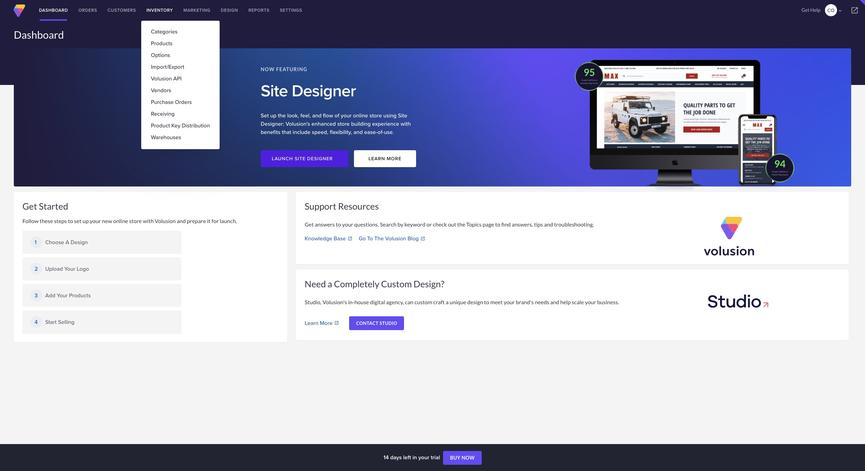 Task type: locate. For each thing, give the bounding box(es) containing it.
or
[[427, 221, 432, 228]]

start
[[45, 318, 57, 326]]

speed for 95
[[593, 82, 599, 84]]

site down the now
[[261, 78, 288, 103]]

store
[[370, 112, 382, 120], [338, 120, 350, 128], [129, 218, 142, 224]]

lighthouse inside '94 google lighthouse mobile page speed'
[[779, 170, 789, 173]]

api
[[173, 75, 182, 83]]

lighthouse inside 95 google lighthouse desktop page speed
[[588, 79, 598, 81]]

and left the prepare
[[177, 218, 186, 224]]

1 vertical spatial up
[[83, 218, 89, 224]]

your right meet on the right
[[504, 299, 515, 306]]

0 vertical spatial volusion's
[[286, 120, 310, 128]]

go to the volusion blog
[[359, 235, 419, 243]]

receiving link
[[141, 109, 220, 120]]

google
[[582, 79, 588, 81], [773, 170, 779, 173]]

14
[[384, 454, 389, 462]]

0 vertical spatial page
[[589, 82, 593, 84]]

buy
[[451, 455, 461, 461]]

store right new
[[129, 218, 142, 224]]

custom
[[415, 299, 433, 306]]

your right of
[[341, 112, 352, 120]]

your right add
[[57, 292, 68, 299]]

launch.
[[220, 218, 237, 224]]

3
[[35, 292, 38, 300]]

and right tips
[[545, 221, 554, 228]]

product key distribution link
[[141, 120, 220, 131]]

get help
[[802, 7, 821, 13]]

1 horizontal spatial online
[[353, 112, 368, 120]]

marketing
[[184, 7, 211, 13]]

house
[[355, 299, 369, 306]]

1 horizontal spatial with
[[401, 120, 411, 128]]

get left "answers"
[[305, 221, 314, 228]]

1 horizontal spatial speed
[[783, 173, 789, 176]]

1 horizontal spatial up
[[270, 112, 277, 120]]

add
[[45, 292, 55, 299]]

0 vertical spatial online
[[353, 112, 368, 120]]

get up follow
[[22, 201, 37, 212]]

1 vertical spatial speed
[[783, 173, 789, 176]]

lighthouse down 94 in the top right of the page
[[779, 170, 789, 173]]

1 horizontal spatial get
[[305, 221, 314, 228]]

your inside the set up the look, feel, and flow of your online store using site designer: volusion's enhanced store building experience with benefits that include speed, flexibility, and ease-of-use.
[[341, 112, 352, 120]]

tips
[[535, 221, 543, 228]]

knowledge base link
[[305, 235, 358, 243]]

buy now link
[[444, 451, 482, 465]]

page for 95
[[589, 82, 593, 84]]

1 vertical spatial a
[[446, 299, 449, 306]]

1 horizontal spatial store
[[338, 120, 350, 128]]

0 horizontal spatial get
[[22, 201, 37, 212]]

1 horizontal spatial the
[[458, 221, 466, 228]]

1 horizontal spatial site
[[398, 112, 408, 120]]

volusion left the prepare
[[155, 218, 176, 224]]

launch site designer
[[272, 155, 333, 162]]

0 vertical spatial store
[[370, 112, 382, 120]]

1 horizontal spatial design
[[221, 7, 238, 13]]

1 vertical spatial store
[[338, 120, 350, 128]]

volusion down by
[[385, 235, 406, 243]]

94 google lighthouse mobile page speed
[[772, 158, 789, 176]]

set up the look, feel, and flow of your online store using site designer: volusion's enhanced store building experience with benefits that include speed, flexibility, and ease-of-use.
[[261, 112, 411, 136]]

page for 94
[[779, 173, 783, 176]]

page inside '94 google lighthouse mobile page speed'
[[779, 173, 783, 176]]

0 horizontal spatial the
[[278, 112, 286, 120]]

up right set
[[83, 218, 89, 224]]

2 horizontal spatial get
[[802, 7, 810, 13]]

0 horizontal spatial a
[[328, 279, 332, 290]]

design right a
[[71, 238, 88, 246]]

0 vertical spatial volusion
[[151, 75, 172, 83]]

a right "need"
[[328, 279, 332, 290]]

and left the help on the right bottom of page
[[551, 299, 560, 306]]

page right mobile
[[779, 173, 783, 176]]

trial
[[431, 454, 440, 462]]

to
[[368, 235, 373, 243]]

volusion's up include
[[286, 120, 310, 128]]

0 vertical spatial lighthouse
[[588, 79, 598, 81]]

your right in
[[419, 454, 430, 462]]

page
[[483, 221, 495, 228]]

learn
[[305, 319, 319, 327]]

orders down vendors link
[[175, 98, 192, 106]]

0 vertical spatial google
[[582, 79, 588, 81]]

your left logo
[[64, 265, 75, 273]]

ease-
[[364, 128, 378, 136]]

flow
[[323, 112, 333, 120]]

the left look,
[[278, 112, 286, 120]]

0 horizontal spatial lighthouse
[[588, 79, 598, 81]]

a
[[328, 279, 332, 290], [446, 299, 449, 306]]

resources
[[338, 201, 379, 212]]

the
[[375, 235, 384, 243]]

0 horizontal spatial volusion's
[[286, 120, 310, 128]]

products up options
[[151, 39, 173, 47]]

products
[[151, 39, 173, 47], [69, 292, 91, 299]]

0 horizontal spatial speed
[[593, 82, 599, 84]]

contact studio
[[356, 321, 398, 326]]

0 vertical spatial get
[[802, 7, 810, 13]]

site
[[295, 155, 306, 162]]

1 vertical spatial site
[[398, 112, 408, 120]]

key
[[171, 122, 181, 130]]

0 vertical spatial your
[[64, 265, 75, 273]]

mobile
[[772, 173, 778, 176]]

speed right the desktop in the top of the page
[[593, 82, 599, 84]]

0 horizontal spatial design
[[71, 238, 88, 246]]

with inside the set up the look, feel, and flow of your online store using site designer: volusion's enhanced store building experience with benefits that include speed, flexibility, and ease-of-use.
[[401, 120, 411, 128]]

the right the out
[[458, 221, 466, 228]]

get for get started
[[22, 201, 37, 212]]

find
[[502, 221, 511, 228]]

products link
[[141, 38, 220, 49]]

1 horizontal spatial a
[[446, 299, 449, 306]]

studio
[[380, 321, 398, 326]]

blog
[[408, 235, 419, 243]]

1 horizontal spatial volusion's
[[323, 299, 347, 306]]

1 horizontal spatial products
[[151, 39, 173, 47]]

help
[[561, 299, 571, 306]]

add your products
[[45, 292, 91, 299]]

online right new
[[113, 218, 128, 224]]

store up experience
[[370, 112, 382, 120]]

design left the reports
[[221, 7, 238, 13]]

store up flexibility,
[[338, 120, 350, 128]]

speed right mobile
[[783, 173, 789, 176]]

buy now
[[451, 455, 475, 461]]

co 
[[828, 7, 844, 14]]

0 horizontal spatial page
[[589, 82, 593, 84]]

1 vertical spatial the
[[458, 221, 466, 228]]

that
[[282, 128, 291, 136]]

to right "answers"
[[336, 221, 341, 228]]

google up the desktop in the top of the page
[[582, 79, 588, 81]]

choose
[[45, 238, 64, 246]]

1 horizontal spatial google
[[773, 170, 779, 173]]

upload
[[45, 265, 63, 273]]

of
[[335, 112, 340, 120]]

google inside '94 google lighthouse mobile page speed'
[[773, 170, 779, 173]]

flexibility,
[[330, 128, 352, 136]]

prepare
[[187, 218, 206, 224]]

desktop
[[581, 82, 588, 84]]

lighthouse down 95
[[588, 79, 598, 81]]

experience
[[372, 120, 400, 128]]

steps
[[54, 218, 67, 224]]

1 vertical spatial your
[[57, 292, 68, 299]]

troubleshooting.
[[555, 221, 595, 228]]

launch site designer link
[[272, 155, 333, 162]]

to
[[68, 218, 73, 224], [336, 221, 341, 228], [496, 221, 501, 228], [485, 299, 490, 306]]

1 vertical spatial page
[[779, 173, 783, 176]]

0 horizontal spatial with
[[143, 218, 154, 224]]

the inside the set up the look, feel, and flow of your online store using site designer: volusion's enhanced store building experience with benefits that include speed, flexibility, and ease-of-use.
[[278, 112, 286, 120]]

2 vertical spatial volusion
[[385, 235, 406, 243]]

1 vertical spatial get
[[22, 201, 37, 212]]

0 vertical spatial a
[[328, 279, 332, 290]]

products down logo
[[69, 292, 91, 299]]

0 vertical spatial speed
[[593, 82, 599, 84]]

can
[[405, 299, 414, 306]]

1 horizontal spatial lighthouse
[[779, 170, 789, 173]]

google for 94
[[773, 170, 779, 173]]

site right using
[[398, 112, 408, 120]]

needs
[[535, 299, 550, 306]]

google up mobile
[[773, 170, 779, 173]]

your
[[341, 112, 352, 120], [90, 218, 101, 224], [342, 221, 353, 228], [504, 299, 515, 306], [585, 299, 597, 306], [419, 454, 430, 462]]

0 vertical spatial orders
[[78, 7, 97, 13]]

orders left 'customers'
[[78, 7, 97, 13]]

page inside 95 google lighthouse desktop page speed
[[589, 82, 593, 84]]

completely
[[334, 279, 380, 290]]

0 vertical spatial with
[[401, 120, 411, 128]]

contact
[[356, 321, 379, 326]]

scale
[[572, 299, 584, 306]]

1 vertical spatial orders
[[175, 98, 192, 106]]

1 vertical spatial google
[[773, 170, 779, 173]]

1 horizontal spatial orders
[[175, 98, 192, 106]]

featuring
[[276, 66, 308, 72]]

0 vertical spatial up
[[270, 112, 277, 120]]

2 vertical spatial get
[[305, 221, 314, 228]]

topics
[[467, 221, 482, 228]]

0 vertical spatial the
[[278, 112, 286, 120]]

with
[[401, 120, 411, 128], [143, 218, 154, 224]]

speed inside '94 google lighthouse mobile page speed'
[[783, 173, 789, 176]]

volusion api link
[[141, 73, 220, 84]]

1 vertical spatial online
[[113, 218, 128, 224]]

2
[[35, 265, 38, 273]]

customers
[[108, 7, 136, 13]]

google inside 95 google lighthouse desktop page speed
[[582, 79, 588, 81]]

1 vertical spatial volusion's
[[323, 299, 347, 306]]

unique
[[450, 299, 467, 306]]

to left set
[[68, 218, 73, 224]]

it
[[207, 218, 211, 224]]

0 horizontal spatial google
[[582, 79, 588, 81]]

speed inside 95 google lighthouse desktop page speed
[[593, 82, 599, 84]]

support resources
[[305, 201, 379, 212]]

up inside the set up the look, feel, and flow of your online store using site designer: volusion's enhanced store building experience with benefits that include speed, flexibility, and ease-of-use.
[[270, 112, 277, 120]]

and down building
[[354, 128, 363, 136]]

purchase orders
[[151, 98, 192, 106]]

up up designer: at the left top of the page
[[270, 112, 277, 120]]

online up building
[[353, 112, 368, 120]]

google for 95
[[582, 79, 588, 81]]

0 vertical spatial site
[[261, 78, 288, 103]]

1 horizontal spatial page
[[779, 173, 783, 176]]

1 vertical spatial with
[[143, 218, 154, 224]]

base
[[334, 235, 346, 243]]

0 horizontal spatial products
[[69, 292, 91, 299]]

1 vertical spatial lighthouse
[[779, 170, 789, 173]]

0 horizontal spatial online
[[113, 218, 128, 224]]

volusion's left the in- at the bottom left of page
[[323, 299, 347, 306]]

page right the desktop in the top of the page
[[589, 82, 593, 84]]

online
[[353, 112, 368, 120], [113, 218, 128, 224]]


[[851, 6, 860, 15]]

volusion up the vendors
[[151, 75, 172, 83]]

a right craft
[[446, 299, 449, 306]]

get left help
[[802, 7, 810, 13]]

2 vertical spatial store
[[129, 218, 142, 224]]



Task type: vqa. For each thing, say whether or not it's contained in the screenshot.
the Display for Display
no



Task type: describe. For each thing, give the bounding box(es) containing it.
product
[[151, 122, 170, 130]]

to left meet on the right
[[485, 299, 490, 306]]

now featuring
[[261, 66, 308, 72]]

your left new
[[90, 218, 101, 224]]

warehouses link
[[141, 132, 220, 143]]

need a completely custom design?
[[305, 279, 445, 290]]

set
[[261, 112, 269, 120]]

vendors link
[[141, 85, 220, 96]]

settings
[[280, 7, 302, 13]]

lighthouse for 94
[[779, 170, 789, 173]]

learn more link
[[305, 319, 339, 327]]

95
[[584, 66, 596, 78]]

answers,
[[512, 221, 533, 228]]

site inside the set up the look, feel, and flow of your online store using site designer: volusion's enhanced store building experience with benefits that include speed, flexibility, and ease-of-use.
[[398, 112, 408, 120]]

1 vertical spatial volusion
[[155, 218, 176, 224]]

to left find
[[496, 221, 501, 228]]

receiving
[[151, 110, 175, 118]]

your right scale
[[585, 299, 597, 306]]

options
[[151, 51, 170, 59]]

help
[[811, 7, 821, 13]]

purchase
[[151, 98, 174, 106]]

go to the volusion blog link
[[359, 235, 431, 243]]

follow
[[22, 218, 39, 224]]

and up "enhanced" at the left top
[[313, 112, 322, 120]]

support
[[305, 201, 337, 212]]

launch
[[272, 155, 293, 162]]

benefits
[[261, 128, 281, 136]]

get for get answers to your questions. search by keyword or check out the topics page to find answers, tips and troubleshooting.
[[305, 221, 314, 228]]

in-
[[348, 299, 355, 306]]

get started
[[22, 201, 68, 212]]

set
[[74, 218, 82, 224]]

agency,
[[386, 299, 404, 306]]

0 horizontal spatial site
[[261, 78, 288, 103]]

include
[[293, 128, 311, 136]]

using
[[384, 112, 397, 120]]

product key distribution
[[151, 122, 210, 130]]

learn more
[[305, 319, 333, 327]]

feel,
[[301, 112, 311, 120]]

0 vertical spatial dashboard
[[39, 7, 68, 13]]

your up base
[[342, 221, 353, 228]]

import/export link
[[141, 62, 220, 73]]

dashboard link
[[34, 0, 73, 21]]

building
[[351, 120, 371, 128]]

designer
[[292, 78, 356, 103]]

look,
[[287, 112, 299, 120]]

14 days left in your trial
[[384, 454, 442, 462]]

lighthouse for 95
[[588, 79, 598, 81]]

options link
[[141, 50, 220, 61]]

logo
[[77, 265, 89, 273]]

0 vertical spatial products
[[151, 39, 173, 47]]

check
[[433, 221, 447, 228]]

of-
[[378, 128, 384, 136]]

reports
[[249, 7, 270, 13]]

out
[[448, 221, 457, 228]]

purchase orders link
[[141, 97, 220, 108]]

studio,
[[305, 299, 322, 306]]

contact studio link
[[350, 316, 405, 330]]

0 horizontal spatial up
[[83, 218, 89, 224]]

speed for 94
[[783, 173, 789, 176]]

digital
[[370, 299, 385, 306]]

use.
[[384, 128, 394, 136]]

start selling
[[45, 318, 75, 326]]

these
[[40, 218, 53, 224]]

0 horizontal spatial store
[[129, 218, 142, 224]]

get for get help
[[802, 7, 810, 13]]

import/export
[[151, 63, 184, 71]]

learn more link
[[369, 155, 402, 162]]

craft
[[434, 299, 445, 306]]


[[838, 8, 844, 14]]

enhanced
[[312, 120, 336, 128]]

volusion's inside the set up the look, feel, and flow of your online store using site designer: volusion's enhanced store building experience with benefits that include speed, flexibility, and ease-of-use.
[[286, 120, 310, 128]]

1
[[35, 238, 37, 246]]

your for logo
[[64, 265, 75, 273]]

studio, volusion's in-house digital agency, can custom craft a unique design to meet your brand's needs and help scale your business.
[[305, 299, 620, 306]]

started
[[39, 201, 68, 212]]

selling
[[58, 318, 75, 326]]

your for products
[[57, 292, 68, 299]]

2 horizontal spatial store
[[370, 112, 382, 120]]

by
[[398, 221, 404, 228]]

online inside the set up the look, feel, and flow of your online store using site designer: volusion's enhanced store building experience with benefits that include speed, flexibility, and ease-of-use.
[[353, 112, 368, 120]]

1 vertical spatial design
[[71, 238, 88, 246]]

in
[[413, 454, 417, 462]]

answers
[[315, 221, 335, 228]]

search
[[380, 221, 397, 228]]

upload your logo
[[45, 265, 89, 273]]

design
[[468, 299, 483, 306]]

94
[[775, 158, 786, 170]]

questions.
[[355, 221, 379, 228]]

categories link
[[141, 26, 220, 37]]

keyword
[[405, 221, 426, 228]]

follow these steps to set up your new online store with volusion and prepare it for launch.
[[22, 218, 237, 224]]

1 vertical spatial products
[[69, 292, 91, 299]]

1 vertical spatial dashboard
[[14, 28, 64, 41]]

design?
[[414, 279, 445, 290]]

now
[[462, 455, 475, 461]]

distribution
[[182, 122, 210, 130]]

0 horizontal spatial orders
[[78, 7, 97, 13]]

more
[[320, 319, 333, 327]]

more
[[387, 155, 402, 162]]

 link
[[845, 0, 866, 21]]

speed,
[[312, 128, 329, 136]]

new
[[102, 218, 112, 224]]

0 vertical spatial design
[[221, 7, 238, 13]]



